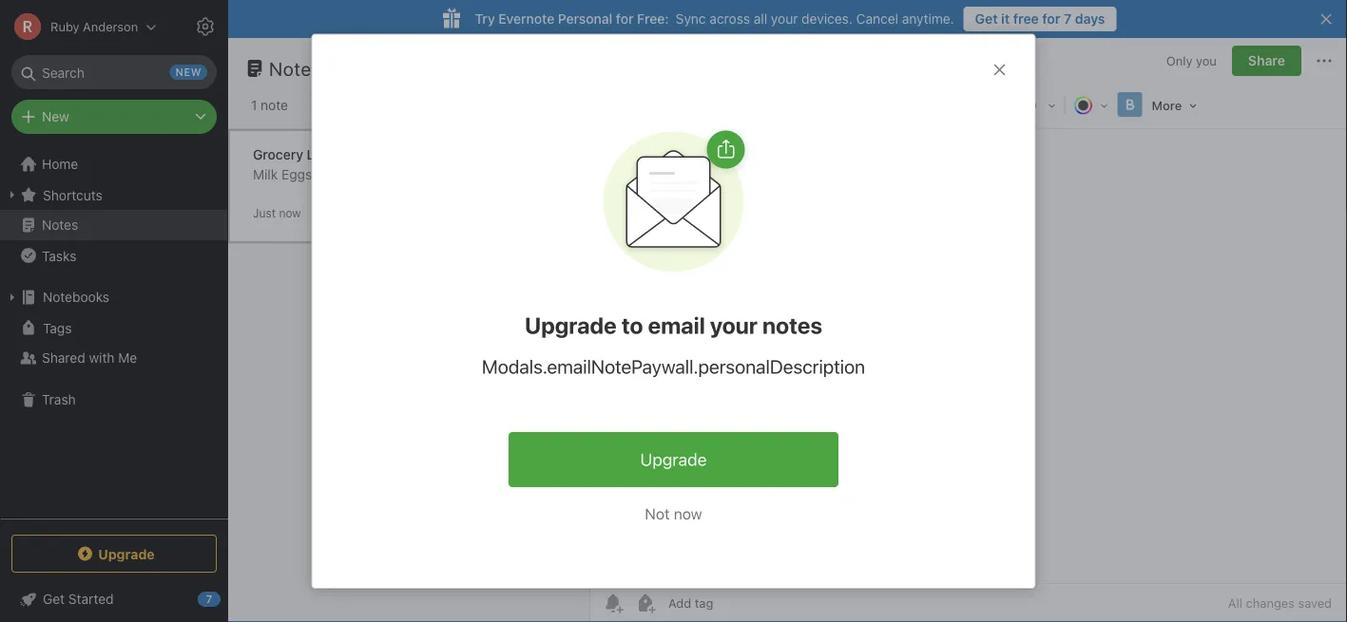 Task type: describe. For each thing, give the bounding box(es) containing it.
Search text field
[[25, 55, 203, 89]]

just
[[253, 207, 276, 220]]

all changes saved
[[1228, 597, 1332, 611]]

get it free for 7 days
[[975, 11, 1105, 27]]

Note Editor text field
[[590, 129, 1347, 584]]

1
[[251, 97, 257, 113]]

notes
[[762, 312, 822, 339]]

get
[[975, 11, 998, 27]]

home link
[[0, 149, 228, 180]]

bold image
[[1117, 91, 1143, 118]]

changes
[[1246, 597, 1295, 611]]

shortcuts button
[[0, 180, 227, 210]]

7
[[1064, 11, 1072, 27]]

upgrade for upgrade to email your notes
[[525, 312, 617, 339]]

settings image
[[194, 15, 217, 38]]

to
[[622, 312, 643, 339]]

days
[[1075, 11, 1105, 27]]

shared with me link
[[0, 343, 227, 374]]

saved
[[1298, 597, 1332, 611]]

more image
[[1145, 91, 1204, 118]]

not
[[645, 505, 670, 523]]

only
[[1166, 53, 1193, 68]]

upgrade button
[[11, 535, 217, 573]]

notebooks link
[[0, 282, 227, 313]]

personal
[[558, 11, 612, 27]]

it
[[1001, 11, 1010, 27]]

note window element
[[590, 38, 1347, 623]]

font size image
[[1015, 91, 1062, 118]]

add a reminder image
[[602, 592, 625, 615]]

new
[[42, 109, 69, 125]]

font color image
[[1067, 91, 1115, 118]]

with
[[89, 350, 115, 366]]

share
[[1248, 53, 1285, 68]]

note
[[261, 97, 288, 113]]

you
[[1196, 53, 1217, 68]]

notes link
[[0, 210, 227, 241]]

home
[[42, 156, 78, 172]]

not now button
[[626, 497, 721, 531]]

trash
[[42, 392, 76, 408]]

notes inside tree
[[42, 217, 78, 233]]

for for free:
[[616, 11, 634, 27]]

add tag image
[[634, 592, 657, 615]]

try
[[475, 11, 495, 27]]

tasks
[[42, 248, 76, 264]]



Task type: locate. For each thing, give the bounding box(es) containing it.
0 horizontal spatial for
[[616, 11, 634, 27]]

all
[[754, 11, 767, 27]]

all
[[1228, 597, 1242, 611]]

1 vertical spatial notes
[[42, 217, 78, 233]]

sugar
[[316, 167, 352, 183]]

notes up tasks
[[42, 217, 78, 233]]

for left 7
[[1042, 11, 1060, 27]]

just now
[[253, 207, 301, 220]]

0 vertical spatial upgrade
[[525, 312, 617, 339]]

eggs
[[281, 167, 312, 183]]

1 note
[[251, 97, 288, 113]]

modals.emailnotepaywall.personaldescription
[[482, 355, 865, 378]]

tags
[[43, 320, 72, 336]]

share button
[[1232, 46, 1301, 76]]

shared
[[42, 350, 85, 366]]

upgrade button
[[509, 432, 838, 487]]

2 for from the left
[[1042, 11, 1060, 27]]

note list element
[[228, 38, 590, 623]]

for left free:
[[616, 11, 634, 27]]

2 horizontal spatial upgrade
[[640, 449, 707, 470]]

1 vertical spatial your
[[710, 312, 758, 339]]

upgrade inside upgrade button
[[640, 449, 707, 470]]

free:
[[637, 11, 669, 27]]

1 horizontal spatial your
[[771, 11, 798, 27]]

for inside get it free for 7 days button
[[1042, 11, 1060, 27]]

now for not now
[[674, 505, 702, 523]]

now right "not"
[[674, 505, 702, 523]]

upgrade to email your notes
[[525, 312, 822, 339]]

notes
[[269, 57, 321, 79], [42, 217, 78, 233]]

2 vertical spatial upgrade
[[98, 546, 155, 562]]

now inside not now button
[[674, 505, 702, 523]]

now
[[279, 207, 301, 220], [674, 505, 702, 523]]

notes inside note list element
[[269, 57, 321, 79]]

tree containing home
[[0, 149, 228, 518]]

0 horizontal spatial notes
[[42, 217, 78, 233]]

1 horizontal spatial notes
[[269, 57, 321, 79]]

1 vertical spatial now
[[674, 505, 702, 523]]

grocery
[[253, 147, 303, 163]]

0 vertical spatial now
[[279, 207, 301, 220]]

notebooks
[[43, 289, 109, 305]]

tree
[[0, 149, 228, 518]]

0 horizontal spatial now
[[279, 207, 301, 220]]

0 horizontal spatial upgrade
[[98, 546, 155, 562]]

expand notebooks image
[[5, 290, 20, 305]]

now inside note list element
[[279, 207, 301, 220]]

tags button
[[0, 313, 227, 343]]

across
[[710, 11, 750, 27]]

notes up the note
[[269, 57, 321, 79]]

1 horizontal spatial now
[[674, 505, 702, 523]]

list
[[307, 147, 330, 163]]

not now
[[645, 505, 702, 523]]

1 for from the left
[[616, 11, 634, 27]]

your right email
[[710, 312, 758, 339]]

cancel
[[856, 11, 898, 27]]

upgrade
[[525, 312, 617, 339], [640, 449, 707, 470], [98, 546, 155, 562]]

new button
[[11, 100, 217, 134]]

your
[[771, 11, 798, 27], [710, 312, 758, 339]]

get it free for 7 days button
[[964, 7, 1117, 31]]

1 horizontal spatial for
[[1042, 11, 1060, 27]]

None search field
[[25, 55, 203, 89]]

free
[[1013, 11, 1039, 27]]

0 horizontal spatial your
[[710, 312, 758, 339]]

grocery list milk eggs sugar cheese
[[253, 147, 401, 183]]

evernote
[[498, 11, 554, 27]]

now for just now
[[279, 207, 301, 220]]

0 vertical spatial notes
[[269, 57, 321, 79]]

0 vertical spatial your
[[771, 11, 798, 27]]

tasks button
[[0, 241, 227, 271]]

email
[[648, 312, 705, 339]]

your right all
[[771, 11, 798, 27]]

upgrade for upgrade button
[[640, 449, 707, 470]]

milk
[[253, 167, 278, 183]]

anytime.
[[902, 11, 954, 27]]

trash link
[[0, 385, 227, 415]]

me
[[118, 350, 137, 366]]

shortcuts
[[43, 187, 102, 203]]

sync
[[676, 11, 706, 27]]

devices.
[[802, 11, 853, 27]]

only you
[[1166, 53, 1217, 68]]

shared with me
[[42, 350, 137, 366]]

for for 7
[[1042, 11, 1060, 27]]

1 vertical spatial upgrade
[[640, 449, 707, 470]]

cheese
[[355, 167, 401, 183]]

for
[[616, 11, 634, 27], [1042, 11, 1060, 27]]

upgrade inside upgrade popup button
[[98, 546, 155, 562]]

try evernote personal for free: sync across all your devices. cancel anytime.
[[475, 11, 954, 27]]

1 horizontal spatial upgrade
[[525, 312, 617, 339]]

now right just at the left of the page
[[279, 207, 301, 220]]



Task type: vqa. For each thing, say whether or not it's contained in the screenshot.
Notes 'link'
yes



